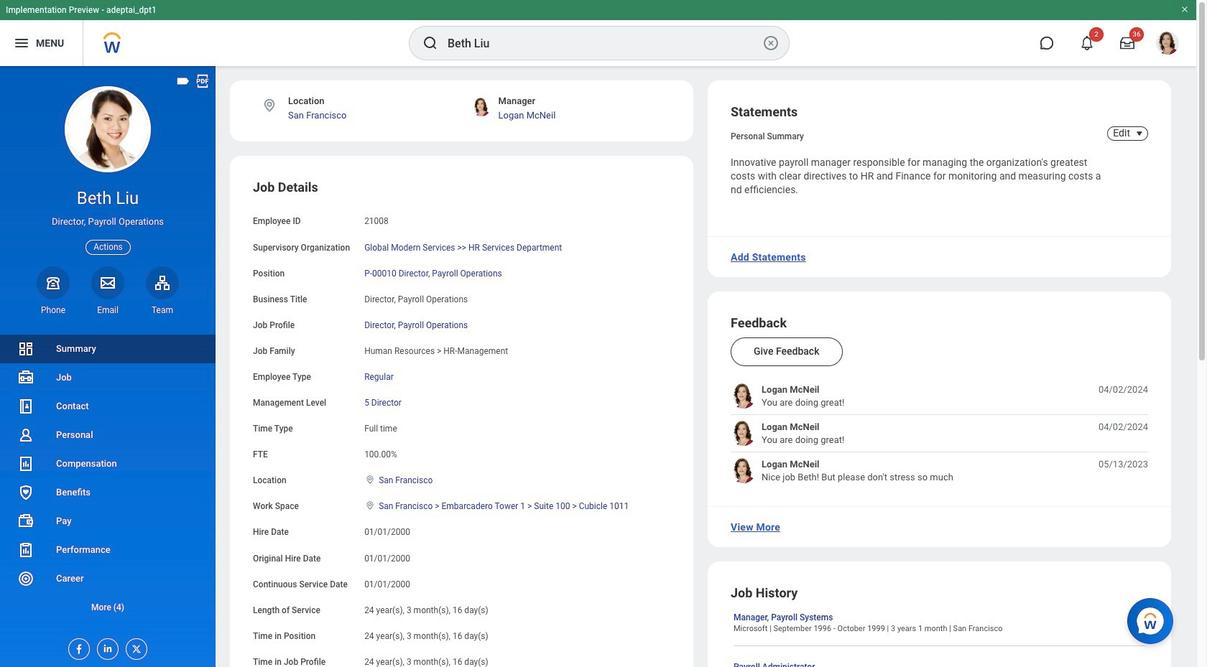 Task type: describe. For each thing, give the bounding box(es) containing it.
x circle image
[[763, 34, 780, 52]]

email beth liu element
[[91, 305, 124, 316]]

benefits image
[[17, 484, 34, 502]]

navigation pane region
[[0, 66, 216, 668]]

personal summary element
[[731, 129, 804, 142]]

pay image
[[17, 513, 34, 530]]

3 employee's photo (logan mcneil) image from the top
[[731, 459, 756, 484]]

caret down image
[[1131, 128, 1148, 139]]

Search Workday  search field
[[448, 27, 760, 59]]

view team image
[[154, 274, 171, 292]]

x image
[[126, 640, 142, 655]]

personal image
[[17, 427, 34, 444]]

phone image
[[43, 274, 63, 292]]

mail image
[[99, 274, 116, 292]]

0 horizontal spatial location image
[[262, 98, 277, 114]]

phone beth liu element
[[37, 305, 70, 316]]



Task type: locate. For each thing, give the bounding box(es) containing it.
2 vertical spatial employee's photo (logan mcneil) image
[[731, 459, 756, 484]]

full time element
[[364, 421, 397, 434]]

view printable version (pdf) image
[[195, 73, 211, 89]]

0 vertical spatial employee's photo (logan mcneil) image
[[731, 384, 756, 409]]

employee's photo (logan mcneil) image
[[731, 384, 756, 409], [731, 421, 756, 447], [731, 459, 756, 484]]

team beth liu element
[[146, 305, 179, 316]]

0 vertical spatial location image
[[262, 98, 277, 114]]

contact image
[[17, 398, 34, 415]]

performance image
[[17, 542, 34, 559]]

2 employee's photo (logan mcneil) image from the top
[[731, 421, 756, 447]]

career image
[[17, 571, 34, 588]]

job image
[[17, 369, 34, 387]]

search image
[[422, 34, 439, 52]]

location image
[[364, 475, 376, 485]]

inbox large image
[[1120, 36, 1135, 50]]

group
[[253, 179, 671, 668]]

0 horizontal spatial list
[[0, 335, 216, 622]]

banner
[[0, 0, 1197, 66]]

notifications large image
[[1080, 36, 1095, 50]]

linkedin image
[[98, 640, 114, 655]]

facebook image
[[69, 640, 85, 655]]

profile logan mcneil image
[[1156, 32, 1179, 58]]

compensation image
[[17, 456, 34, 473]]

1 vertical spatial location image
[[364, 501, 376, 511]]

list
[[0, 335, 216, 622], [731, 384, 1148, 484]]

summary image
[[17, 341, 34, 358]]

location image
[[262, 98, 277, 114], [364, 501, 376, 511]]

1 vertical spatial employee's photo (logan mcneil) image
[[731, 421, 756, 447]]

justify image
[[13, 34, 30, 52]]

close environment banner image
[[1181, 5, 1189, 14]]

tag image
[[175, 73, 191, 89]]

1 horizontal spatial list
[[731, 384, 1148, 484]]

1 employee's photo (logan mcneil) image from the top
[[731, 384, 756, 409]]

1 horizontal spatial location image
[[364, 501, 376, 511]]



Task type: vqa. For each thing, say whether or not it's contained in the screenshot.
The Item
no



